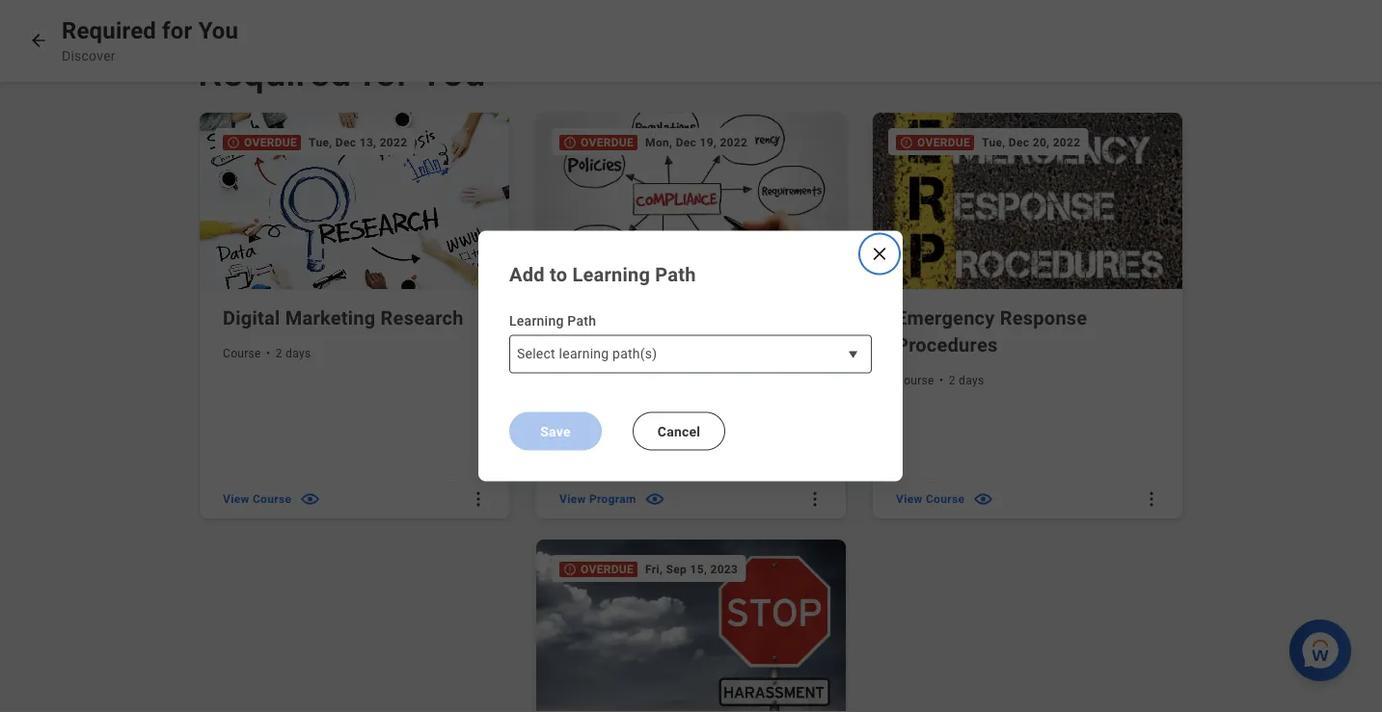 Task type: describe. For each thing, give the bounding box(es) containing it.
fri, sep 15, 2023
[[646, 563, 738, 576]]

0 vertical spatial program
[[560, 347, 606, 360]]

overdue for annual
[[581, 136, 634, 149]]

for for required for you
[[361, 50, 410, 95]]

0 vertical spatial learning
[[573, 264, 650, 287]]

dec for compliance
[[676, 136, 697, 149]]

tue, dec 13, 2022
[[309, 136, 408, 149]]

path(s)
[[613, 346, 657, 362]]

2 days for emergency
[[949, 374, 985, 387]]

dec for marketing
[[336, 136, 356, 149]]

overdue left fri,
[[581, 563, 634, 577]]

digital marketing research link
[[223, 305, 490, 332]]

add to learning path dialog
[[479, 231, 903, 482]]

select learning path(s) button
[[509, 335, 872, 374]]

view for digital marketing research
[[223, 493, 250, 506]]

select
[[517, 346, 556, 362]]

annual
[[560, 307, 621, 329]]

3
[[621, 347, 627, 360]]

save
[[541, 424, 571, 440]]

2 days for digital
[[276, 347, 311, 360]]

emergency response procedures link
[[896, 305, 1164, 359]]

learning
[[559, 346, 609, 362]]

3 items
[[621, 347, 661, 360]]

visible image for procedures
[[973, 488, 995, 511]]

sep
[[666, 563, 687, 576]]

exclamation circle image for annual compliance
[[563, 136, 577, 149]]

0 vertical spatial path
[[655, 264, 696, 287]]

emergency response procedures
[[896, 307, 1088, 356]]

procedures
[[896, 334, 998, 356]]

1 vertical spatial program
[[589, 493, 637, 506]]

mon,
[[646, 136, 673, 149]]

emergency response procedures image
[[873, 113, 1187, 290]]

x image
[[870, 245, 890, 264]]

2 for emergency
[[949, 374, 956, 387]]

cancel button
[[633, 412, 726, 451]]

overdue for digital
[[244, 136, 297, 149]]

arrow left image
[[29, 31, 48, 50]]

emergency
[[896, 307, 995, 329]]

you for required for you
[[420, 50, 486, 95]]

items
[[630, 347, 661, 360]]

workplace harassment & discrimination image
[[536, 540, 850, 713]]

digital
[[223, 307, 280, 329]]

digital marketing research image
[[200, 113, 513, 290]]

overdue for emergency
[[918, 136, 971, 149]]

response
[[1000, 307, 1088, 329]]

discover
[[62, 48, 116, 64]]

days for digital
[[286, 347, 311, 360]]

marketing
[[285, 307, 376, 329]]

to
[[550, 264, 567, 287]]

cancel
[[658, 424, 701, 440]]

visible image
[[644, 488, 666, 511]]

2 for digital
[[276, 347, 282, 360]]

digital marketing research
[[223, 307, 464, 329]]



Task type: vqa. For each thing, say whether or not it's contained in the screenshot.
2nd 2022 from the left
yes



Task type: locate. For each thing, give the bounding box(es) containing it.
days
[[286, 347, 311, 360], [959, 374, 985, 387]]

0 horizontal spatial learning
[[509, 314, 564, 329]]

annual compliance
[[560, 307, 732, 329]]

2 down procedures
[[949, 374, 956, 387]]

3 view from the left
[[896, 493, 923, 506]]

1 view from the left
[[223, 493, 250, 506]]

overdue left mon,
[[581, 136, 634, 149]]

1 vertical spatial days
[[959, 374, 985, 387]]

2022 for marketing
[[380, 136, 408, 149]]

0 vertical spatial 2
[[276, 347, 282, 360]]

2 down digital
[[276, 347, 282, 360]]

annual compliance link
[[560, 305, 827, 332]]

2022 right 13,
[[380, 136, 408, 149]]

exclamation circle image
[[227, 136, 240, 149], [563, 136, 577, 149], [563, 563, 577, 577]]

exclamation circle image for digital marketing research
[[227, 136, 240, 149]]

required inside required for you discover
[[62, 17, 156, 44]]

tue, left 13,
[[309, 136, 332, 149]]

overdue right exclamation circle icon
[[918, 136, 971, 149]]

course
[[223, 347, 261, 360], [896, 374, 935, 387], [253, 493, 292, 506], [926, 493, 965, 506]]

1 horizontal spatial 2 days
[[949, 374, 985, 387]]

research
[[381, 307, 464, 329]]

fri,
[[646, 563, 663, 576]]

3 dec from the left
[[1009, 136, 1030, 149]]

exclamation circle image
[[900, 136, 914, 149]]

2 days down procedures
[[949, 374, 985, 387]]

0 vertical spatial you
[[198, 17, 238, 44]]

1 horizontal spatial view
[[560, 493, 586, 506]]

1 horizontal spatial days
[[959, 374, 985, 387]]

required for required for you
[[198, 50, 351, 95]]

dec left the 20,
[[1009, 136, 1030, 149]]

1 horizontal spatial 2
[[949, 374, 956, 387]]

0 horizontal spatial for
[[162, 17, 192, 44]]

1 dec from the left
[[336, 136, 356, 149]]

path up learning
[[568, 314, 596, 329]]

2 dec from the left
[[676, 136, 697, 149]]

1 horizontal spatial tue,
[[982, 136, 1006, 149]]

dec left 19,
[[676, 136, 697, 149]]

0 horizontal spatial path
[[568, 314, 596, 329]]

add
[[509, 264, 545, 287]]

1 horizontal spatial required
[[198, 50, 351, 95]]

1 vertical spatial 2
[[949, 374, 956, 387]]

2022 for compliance
[[720, 136, 748, 149]]

2 horizontal spatial dec
[[1009, 136, 1030, 149]]

0 vertical spatial for
[[162, 17, 192, 44]]

tue, for marketing
[[309, 136, 332, 149]]

0 horizontal spatial 2
[[276, 347, 282, 360]]

1 horizontal spatial dec
[[676, 136, 697, 149]]

annual compliance image
[[536, 113, 850, 290]]

2022 right the 20,
[[1053, 136, 1081, 149]]

view course
[[223, 493, 292, 506], [896, 493, 965, 506]]

days down procedures
[[959, 374, 985, 387]]

0 horizontal spatial dec
[[336, 136, 356, 149]]

1 horizontal spatial path
[[655, 264, 696, 287]]

program down annual
[[560, 347, 606, 360]]

required for you
[[198, 50, 486, 95]]

view program
[[560, 493, 637, 506]]

1 vertical spatial 2 days
[[949, 374, 985, 387]]

2022 right 19,
[[720, 136, 748, 149]]

1 vertical spatial required
[[198, 50, 351, 95]]

view course for emergency response procedures
[[896, 493, 965, 506]]

1 horizontal spatial 2022
[[720, 136, 748, 149]]

path
[[655, 264, 696, 287], [568, 314, 596, 329]]

dec left 13,
[[336, 136, 356, 149]]

for for required for you discover
[[162, 17, 192, 44]]

0 vertical spatial required
[[62, 17, 156, 44]]

1 vertical spatial path
[[568, 314, 596, 329]]

2 2022 from the left
[[720, 136, 748, 149]]

2 horizontal spatial 2022
[[1053, 136, 1081, 149]]

2 visible image from the left
[[973, 488, 995, 511]]

tue, dec 20, 2022
[[982, 136, 1081, 149]]

tue, left the 20,
[[982, 136, 1006, 149]]

0 horizontal spatial required
[[62, 17, 156, 44]]

view for emergency response procedures
[[896, 493, 923, 506]]

1 vertical spatial for
[[361, 50, 410, 95]]

2
[[276, 347, 282, 360], [949, 374, 956, 387]]

2 horizontal spatial view
[[896, 493, 923, 506]]

path up compliance
[[655, 264, 696, 287]]

learning
[[573, 264, 650, 287], [509, 314, 564, 329]]

compliance
[[626, 307, 732, 329]]

program
[[560, 347, 606, 360], [589, 493, 637, 506]]

mon, dec 19, 2022
[[646, 136, 748, 149]]

1 view course from the left
[[223, 493, 292, 506]]

visible image for research
[[299, 488, 321, 511]]

1 visible image from the left
[[299, 488, 321, 511]]

you for required for you discover
[[198, 17, 238, 44]]

dec for response
[[1009, 136, 1030, 149]]

tue,
[[309, 136, 332, 149], [982, 136, 1006, 149]]

1 horizontal spatial for
[[361, 50, 410, 95]]

0 horizontal spatial view course
[[223, 493, 292, 506]]

select learning path(s)
[[517, 346, 657, 362]]

2 days down marketing
[[276, 347, 311, 360]]

0 vertical spatial days
[[286, 347, 311, 360]]

required
[[62, 17, 156, 44], [198, 50, 351, 95]]

learning up select
[[509, 314, 564, 329]]

1 tue, from the left
[[309, 136, 332, 149]]

2 view from the left
[[560, 493, 586, 506]]

add to learning path
[[509, 264, 696, 287]]

20,
[[1033, 136, 1050, 149]]

15,
[[690, 563, 707, 576]]

2 days
[[276, 347, 311, 360], [949, 374, 985, 387]]

0 horizontal spatial visible image
[[299, 488, 321, 511]]

1 horizontal spatial you
[[420, 50, 486, 95]]

for
[[162, 17, 192, 44], [361, 50, 410, 95]]

0 horizontal spatial days
[[286, 347, 311, 360]]

view
[[223, 493, 250, 506], [560, 493, 586, 506], [896, 493, 923, 506]]

0 vertical spatial 2 days
[[276, 347, 311, 360]]

overdue left tue, dec 13, 2022
[[244, 136, 297, 149]]

0 horizontal spatial you
[[198, 17, 238, 44]]

13,
[[360, 136, 377, 149]]

overdue
[[244, 136, 297, 149], [581, 136, 634, 149], [918, 136, 971, 149], [581, 563, 634, 577]]

program left visible image
[[589, 493, 637, 506]]

required for you discover
[[62, 17, 238, 64]]

you
[[198, 17, 238, 44], [420, 50, 486, 95]]

3 2022 from the left
[[1053, 136, 1081, 149]]

view course for digital marketing research
[[223, 493, 292, 506]]

0 horizontal spatial 2 days
[[276, 347, 311, 360]]

0 horizontal spatial tue,
[[309, 136, 332, 149]]

1 vertical spatial you
[[420, 50, 486, 95]]

2022 for response
[[1053, 136, 1081, 149]]

2 view course from the left
[[896, 493, 965, 506]]

1 horizontal spatial view course
[[896, 493, 965, 506]]

2023
[[711, 563, 738, 576]]

tue, for response
[[982, 136, 1006, 149]]

1 2022 from the left
[[380, 136, 408, 149]]

dec
[[336, 136, 356, 149], [676, 136, 697, 149], [1009, 136, 1030, 149]]

learning up annual
[[573, 264, 650, 287]]

1 vertical spatial learning
[[509, 314, 564, 329]]

2022
[[380, 136, 408, 149], [720, 136, 748, 149], [1053, 136, 1081, 149]]

days for emergency
[[959, 374, 985, 387]]

0 horizontal spatial 2022
[[380, 136, 408, 149]]

0 horizontal spatial view
[[223, 493, 250, 506]]

for inside required for you discover
[[162, 17, 192, 44]]

visible image
[[299, 488, 321, 511], [973, 488, 995, 511]]

required for required for you discover
[[62, 17, 156, 44]]

view for annual compliance
[[560, 493, 586, 506]]

you inside required for you discover
[[198, 17, 238, 44]]

2 tue, from the left
[[982, 136, 1006, 149]]

learning path
[[509, 314, 596, 329]]

days down marketing
[[286, 347, 311, 360]]

1 horizontal spatial learning
[[573, 264, 650, 287]]

19,
[[700, 136, 717, 149]]

save button
[[509, 412, 602, 451]]

1 horizontal spatial visible image
[[973, 488, 995, 511]]



